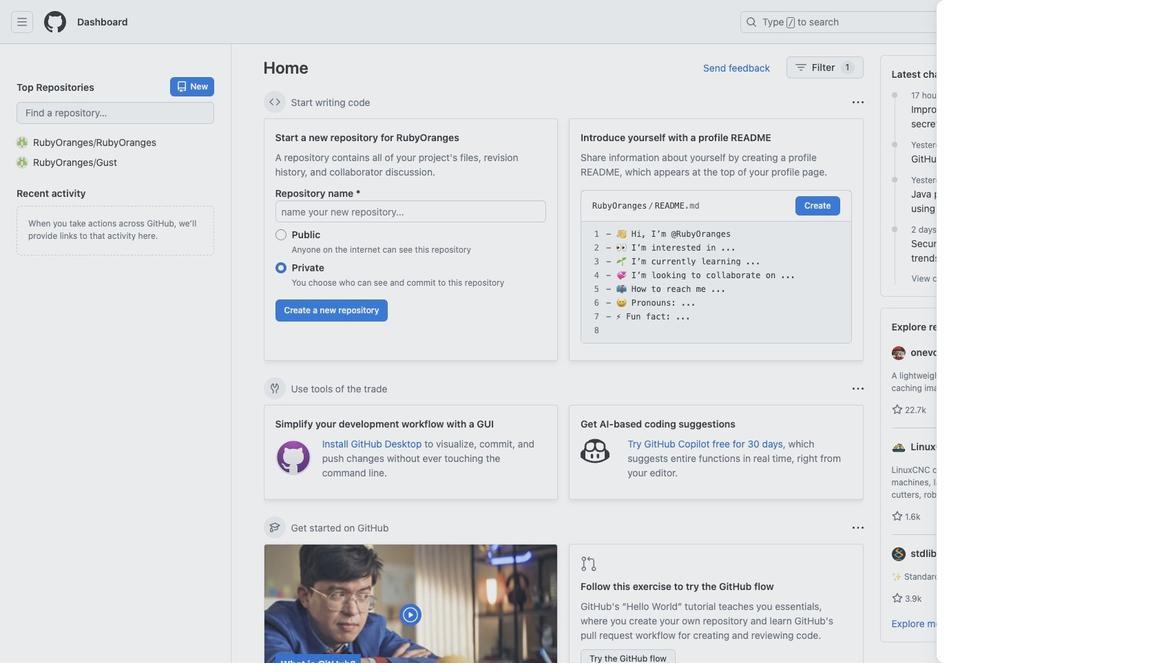 Task type: describe. For each thing, give the bounding box(es) containing it.
1 star image from the top
[[892, 511, 903, 522]]

dot fill image
[[890, 139, 901, 150]]

3 dot fill image from the top
[[890, 224, 901, 235]]

1 dot fill image from the top
[[890, 90, 901, 101]]

explore repositories navigation
[[880, 308, 1126, 643]]



Task type: locate. For each thing, give the bounding box(es) containing it.
0 vertical spatial star image
[[892, 511, 903, 522]]

star image
[[892, 405, 903, 416]]

1 vertical spatial dot fill image
[[890, 174, 901, 185]]

star image
[[892, 511, 903, 522], [892, 593, 903, 604]]

homepage image
[[44, 11, 66, 33]]

explore element
[[880, 55, 1126, 664]]

account element
[[0, 44, 232, 664]]

2 vertical spatial dot fill image
[[890, 224, 901, 235]]

0 vertical spatial dot fill image
[[890, 90, 901, 101]]

1 vertical spatial star image
[[892, 593, 903, 604]]

dot fill image
[[890, 90, 901, 101], [890, 174, 901, 185], [890, 224, 901, 235]]

2 dot fill image from the top
[[890, 174, 901, 185]]

2 star image from the top
[[892, 593, 903, 604]]



Task type: vqa. For each thing, say whether or not it's contained in the screenshot.
Milestones inside popup button
no



